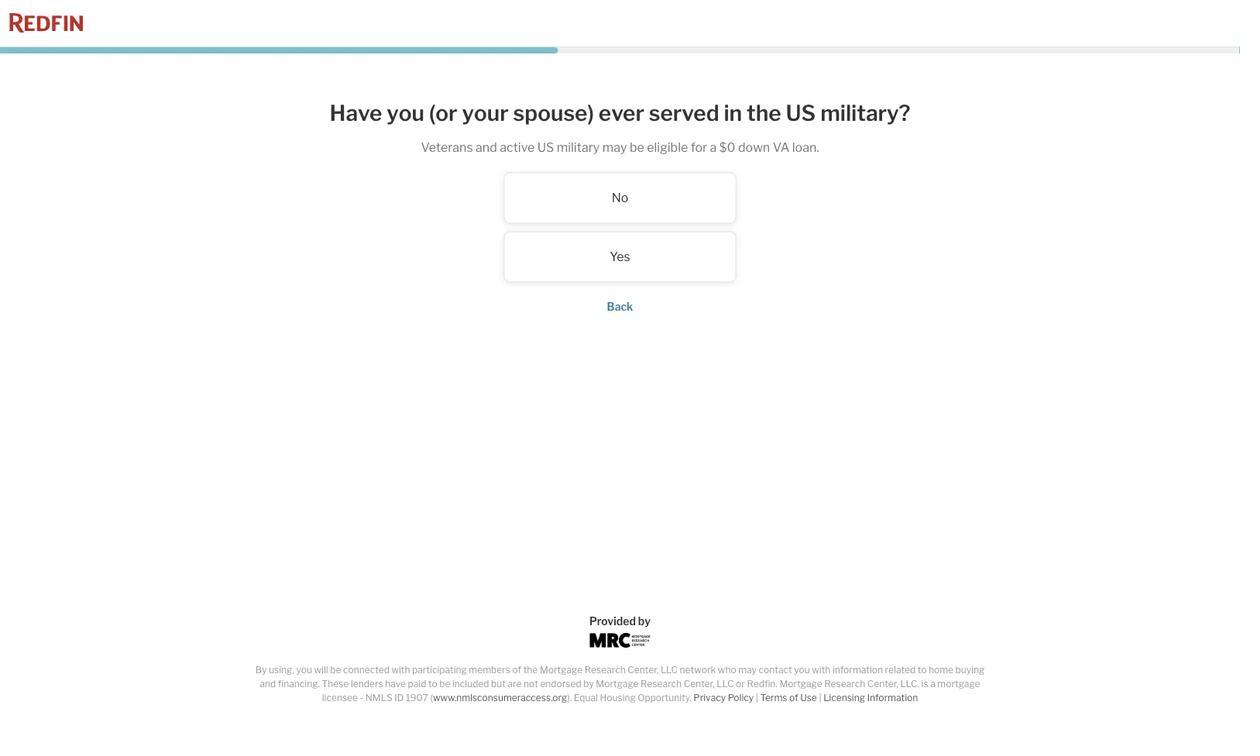 Task type: locate. For each thing, give the bounding box(es) containing it.
1 vertical spatial and
[[260, 678, 276, 690]]

0 vertical spatial and
[[476, 140, 497, 155]]

ever
[[599, 100, 645, 126]]

paid
[[408, 678, 426, 690]]

by up mortgage research center image
[[638, 614, 651, 628]]

1 horizontal spatial of
[[790, 692, 799, 704]]

not
[[524, 678, 538, 690]]

of inside by using, you will be connected with participating members of the mortgage research center, llc network who may contact you with information related to home buying and financing. these lenders have paid to be included but are not endorsed by mortgage research center, llc or redfin. mortgage research center, llc. is a mortgage licensee - nmls id 1907 (
[[513, 664, 522, 676]]

1 with from the left
[[392, 664, 410, 676]]

spouse)
[[513, 100, 594, 126]]

of for terms
[[790, 692, 799, 704]]

you left (or
[[387, 100, 425, 126]]

llc up privacy policy link at the right
[[717, 678, 734, 690]]

center, up information
[[868, 678, 899, 690]]

1907
[[406, 692, 428, 704]]

by
[[256, 664, 267, 676]]

of for members
[[513, 664, 522, 676]]

1 vertical spatial of
[[790, 692, 799, 704]]

0 vertical spatial llc
[[661, 664, 678, 676]]

llc
[[661, 664, 678, 676], [717, 678, 734, 690]]

have you (or your spouse) ever served in the us military?
[[330, 100, 911, 126]]

home
[[929, 664, 954, 676]]

mortgage up endorsed
[[540, 664, 583, 676]]

may
[[603, 140, 627, 155], [739, 664, 757, 676]]

the
[[747, 100, 782, 126], [524, 664, 538, 676]]

be
[[630, 140, 645, 155], [330, 664, 341, 676], [440, 678, 451, 690]]

privacy policy link
[[694, 692, 754, 704]]

to
[[918, 664, 927, 676], [428, 678, 438, 690]]

be up these
[[330, 664, 341, 676]]

down
[[738, 140, 770, 155]]

you
[[387, 100, 425, 126], [296, 664, 312, 676], [794, 664, 810, 676]]

1 horizontal spatial |
[[819, 692, 822, 704]]

will
[[314, 664, 328, 676]]

your
[[462, 100, 509, 126]]

1 vertical spatial be
[[330, 664, 341, 676]]

0 vertical spatial the
[[747, 100, 782, 126]]

1 horizontal spatial a
[[931, 678, 936, 690]]

-
[[360, 692, 364, 704]]

1 vertical spatial the
[[524, 664, 538, 676]]

center, down network
[[684, 678, 715, 690]]

0 vertical spatial a
[[710, 140, 717, 155]]

0 horizontal spatial a
[[710, 140, 717, 155]]

1 vertical spatial by
[[584, 678, 594, 690]]

and
[[476, 140, 497, 155], [260, 678, 276, 690]]

financing.
[[278, 678, 320, 690]]

0 horizontal spatial research
[[585, 664, 626, 676]]

mortgage up use
[[780, 678, 823, 690]]

1 horizontal spatial be
[[440, 678, 451, 690]]

information
[[868, 692, 918, 704]]

licensing information link
[[824, 692, 918, 704]]

0 horizontal spatial by
[[584, 678, 594, 690]]

back button
[[607, 300, 633, 314]]

research up the "licensing"
[[825, 678, 866, 690]]

these
[[322, 678, 349, 690]]

0 horizontal spatial llc
[[661, 664, 678, 676]]

llc.
[[901, 678, 920, 690]]

a left $0
[[710, 140, 717, 155]]

lenders
[[351, 678, 383, 690]]

0 horizontal spatial and
[[260, 678, 276, 690]]

by
[[638, 614, 651, 628], [584, 678, 594, 690]]

the inside by using, you will be connected with participating members of the mortgage research center, llc network who may contact you with information related to home buying and financing. these lenders have paid to be included but are not endorsed by mortgage research center, llc or redfin. mortgage research center, llc. is a mortgage licensee - nmls id 1907 (
[[524, 664, 538, 676]]

is
[[922, 678, 929, 690]]

1 vertical spatial llc
[[717, 678, 734, 690]]

with up have
[[392, 664, 410, 676]]

have
[[385, 678, 406, 690]]

you right the contact
[[794, 664, 810, 676]]

research up housing
[[585, 664, 626, 676]]

a inside by using, you will be connected with participating members of the mortgage research center, llc network who may contact you with information related to home buying and financing. these lenders have paid to be included but are not endorsed by mortgage research center, llc or redfin. mortgage research center, llc. is a mortgage licensee - nmls id 1907 (
[[931, 678, 936, 690]]

the up not
[[524, 664, 538, 676]]

0 vertical spatial of
[[513, 664, 522, 676]]

id
[[395, 692, 404, 704]]

research
[[585, 664, 626, 676], [641, 678, 682, 690], [825, 678, 866, 690]]

of up are
[[513, 664, 522, 676]]

| right use
[[819, 692, 822, 704]]

and down by
[[260, 678, 276, 690]]

mortgage research center image
[[590, 633, 650, 648]]

2 horizontal spatial be
[[630, 140, 645, 155]]

a right the is
[[931, 678, 936, 690]]

back
[[607, 300, 633, 314]]

policy
[[728, 692, 754, 704]]

for
[[691, 140, 708, 155]]

to up (
[[428, 678, 438, 690]]

by up equal
[[584, 678, 594, 690]]

be left eligible
[[630, 140, 645, 155]]

1 horizontal spatial with
[[812, 664, 831, 676]]

mortgage
[[540, 664, 583, 676], [596, 678, 639, 690], [780, 678, 823, 690]]

information
[[833, 664, 883, 676]]

1 vertical spatial may
[[739, 664, 757, 676]]

1 horizontal spatial research
[[641, 678, 682, 690]]

1 horizontal spatial by
[[638, 614, 651, 628]]

with up use
[[812, 664, 831, 676]]

members
[[469, 664, 511, 676]]

endorsed
[[540, 678, 582, 690]]

llc up opportunity. on the bottom right
[[661, 664, 678, 676]]

center, up opportunity. on the bottom right
[[628, 664, 659, 676]]

active
[[500, 140, 535, 155]]

licensing
[[824, 692, 866, 704]]

0 horizontal spatial with
[[392, 664, 410, 676]]

research up opportunity. on the bottom right
[[641, 678, 682, 690]]

to up the is
[[918, 664, 927, 676]]

0 horizontal spatial of
[[513, 664, 522, 676]]

participating
[[412, 664, 467, 676]]

us
[[538, 140, 554, 155]]

2 | from the left
[[819, 692, 822, 704]]

1 vertical spatial to
[[428, 678, 438, 690]]

|
[[756, 692, 758, 704], [819, 692, 822, 704]]

0 horizontal spatial the
[[524, 664, 538, 676]]

0 horizontal spatial |
[[756, 692, 758, 704]]

who
[[718, 664, 737, 676]]

military
[[557, 140, 600, 155]]

of
[[513, 664, 522, 676], [790, 692, 799, 704]]

| down redfin.
[[756, 692, 758, 704]]

us military?
[[786, 100, 911, 126]]

center,
[[628, 664, 659, 676], [684, 678, 715, 690], [868, 678, 899, 690]]

0 vertical spatial to
[[918, 664, 927, 676]]

0 horizontal spatial may
[[603, 140, 627, 155]]

a
[[710, 140, 717, 155], [931, 678, 936, 690]]

you up financing.
[[296, 664, 312, 676]]

with
[[392, 664, 410, 676], [812, 664, 831, 676]]

no
[[612, 190, 629, 205]]

the right in
[[747, 100, 782, 126]]

by inside by using, you will be connected with participating members of the mortgage research center, llc network who may contact you with information related to home buying and financing. these lenders have paid to be included but are not endorsed by mortgage research center, llc or redfin. mortgage research center, llc. is a mortgage licensee - nmls id 1907 (
[[584, 678, 594, 690]]

use
[[801, 692, 817, 704]]

of left use
[[790, 692, 799, 704]]

may down have you (or your spouse) ever served in the us military?
[[603, 140, 627, 155]]

are
[[508, 678, 522, 690]]

0 horizontal spatial to
[[428, 678, 438, 690]]

by using, you will be connected with participating members of the mortgage research center, llc network who may contact you with information related to home buying and financing. these lenders have paid to be included but are not endorsed by mortgage research center, llc or redfin. mortgage research center, llc. is a mortgage licensee - nmls id 1907 (
[[256, 664, 985, 704]]

but
[[491, 678, 506, 690]]

1 horizontal spatial may
[[739, 664, 757, 676]]

0 vertical spatial by
[[638, 614, 651, 628]]

be down participating in the left of the page
[[440, 678, 451, 690]]

buying
[[956, 664, 985, 676]]

mortgage up housing
[[596, 678, 639, 690]]

1 vertical spatial a
[[931, 678, 936, 690]]

and left active
[[476, 140, 497, 155]]

terms
[[760, 692, 788, 704]]

may up or
[[739, 664, 757, 676]]



Task type: describe. For each thing, give the bounding box(es) containing it.
(
[[430, 692, 433, 704]]

2 horizontal spatial research
[[825, 678, 866, 690]]

1 | from the left
[[756, 692, 758, 704]]

nmls
[[366, 692, 393, 704]]

$0
[[720, 140, 736, 155]]

yes
[[610, 249, 631, 264]]

privacy
[[694, 692, 726, 704]]

served
[[649, 100, 720, 126]]

veterans and active us military may be eligible for a $0 down va loan.
[[421, 140, 819, 155]]

terms of use link
[[760, 692, 817, 704]]

0 horizontal spatial mortgage
[[540, 664, 583, 676]]

2 horizontal spatial center,
[[868, 678, 899, 690]]

1 horizontal spatial you
[[387, 100, 425, 126]]

2 with from the left
[[812, 664, 831, 676]]

1 horizontal spatial llc
[[717, 678, 734, 690]]

veterans
[[421, 140, 473, 155]]

have
[[330, 100, 382, 126]]

va loan.
[[773, 140, 819, 155]]

or
[[736, 678, 745, 690]]

1 horizontal spatial and
[[476, 140, 497, 155]]

may inside by using, you will be connected with participating members of the mortgage research center, llc network who may contact you with information related to home buying and financing. these lenders have paid to be included but are not endorsed by mortgage research center, llc or redfin. mortgage research center, llc. is a mortgage licensee - nmls id 1907 (
[[739, 664, 757, 676]]

1 horizontal spatial to
[[918, 664, 927, 676]]

1 horizontal spatial the
[[747, 100, 782, 126]]

mortgage
[[938, 678, 981, 690]]

provided by
[[590, 614, 651, 628]]

equal
[[574, 692, 598, 704]]

network
[[680, 664, 716, 676]]

opportunity.
[[638, 692, 692, 704]]

www.nmlsconsumeraccess.org link
[[433, 692, 567, 704]]

related
[[885, 664, 916, 676]]

have you (or your spouse) ever served in the us military? option group
[[310, 172, 930, 283]]

eligible
[[647, 140, 688, 155]]

0 vertical spatial be
[[630, 140, 645, 155]]

).
[[567, 692, 572, 704]]

0 horizontal spatial you
[[296, 664, 312, 676]]

housing
[[600, 692, 636, 704]]

connected
[[343, 664, 390, 676]]

0 horizontal spatial center,
[[628, 664, 659, 676]]

redfin.
[[747, 678, 778, 690]]

1 horizontal spatial mortgage
[[596, 678, 639, 690]]

2 horizontal spatial mortgage
[[780, 678, 823, 690]]

provided
[[590, 614, 636, 628]]

0 horizontal spatial be
[[330, 664, 341, 676]]

(or
[[429, 100, 458, 126]]

and inside by using, you will be connected with participating members of the mortgage research center, llc network who may contact you with information related to home buying and financing. these lenders have paid to be included but are not endorsed by mortgage research center, llc or redfin. mortgage research center, llc. is a mortgage licensee - nmls id 1907 (
[[260, 678, 276, 690]]

using,
[[269, 664, 294, 676]]

www.nmlsconsumeraccess.org
[[433, 692, 567, 704]]

2 horizontal spatial you
[[794, 664, 810, 676]]

contact
[[759, 664, 792, 676]]

licensee
[[322, 692, 358, 704]]

included
[[453, 678, 489, 690]]

www.nmlsconsumeraccess.org ). equal housing opportunity. privacy policy | terms of use | licensing information
[[433, 692, 918, 704]]

in
[[724, 100, 742, 126]]

0 vertical spatial may
[[603, 140, 627, 155]]

1 horizontal spatial center,
[[684, 678, 715, 690]]

2 vertical spatial be
[[440, 678, 451, 690]]



Task type: vqa. For each thing, say whether or not it's contained in the screenshot.
person
no



